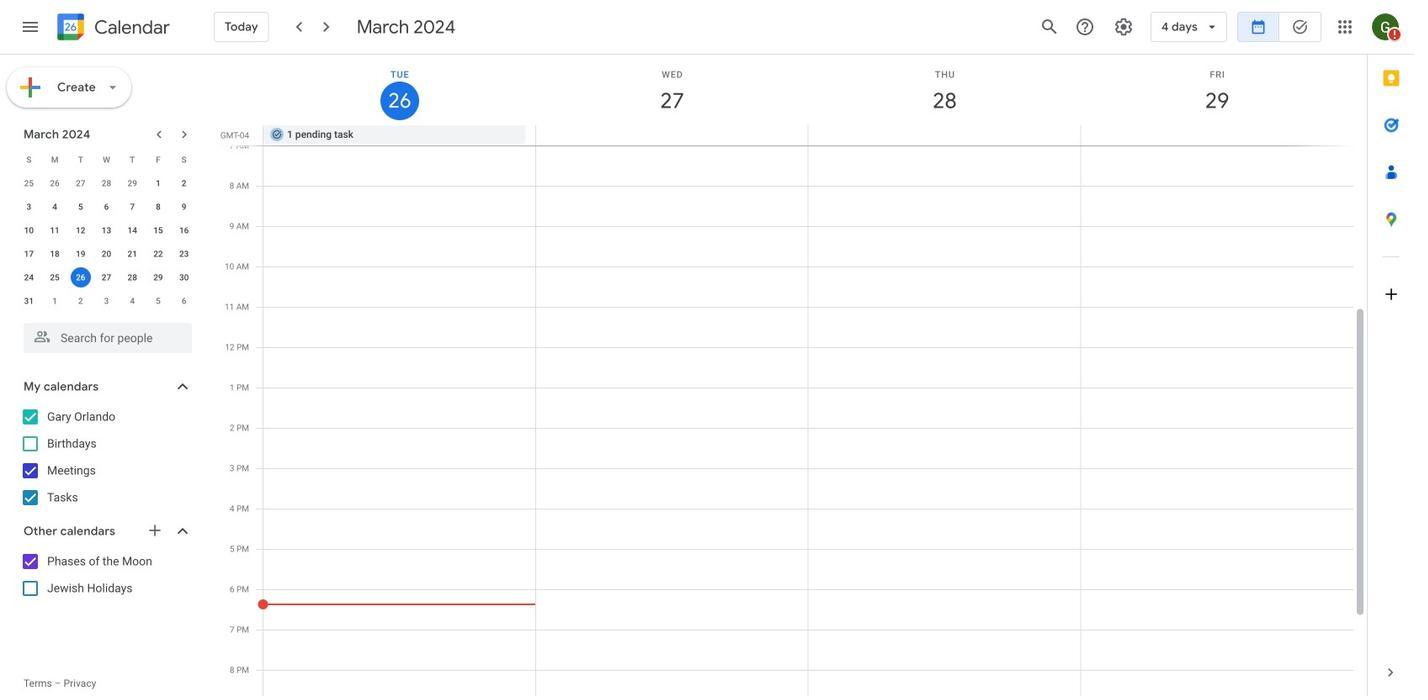 Task type: vqa. For each thing, say whether or not it's contained in the screenshot.
the "16" element
yes



Task type: locate. For each thing, give the bounding box(es) containing it.
february 27 element
[[71, 173, 91, 194]]

25 element
[[45, 268, 65, 288]]

2 element
[[174, 173, 194, 194]]

heading inside the calendar element
[[91, 17, 170, 37]]

heading
[[91, 17, 170, 37]]

main drawer image
[[20, 17, 40, 37]]

february 29 element
[[122, 173, 142, 194]]

27 element
[[96, 268, 117, 288]]

cell inside march 2024 grid
[[68, 266, 94, 290]]

grid
[[215, 55, 1367, 697]]

20 element
[[96, 244, 117, 264]]

april 1 element
[[45, 291, 65, 311]]

28 element
[[122, 268, 142, 288]]

24 element
[[19, 268, 39, 288]]

19 element
[[71, 244, 91, 264]]

22 element
[[148, 244, 168, 264]]

5 element
[[71, 197, 91, 217]]

8 element
[[148, 197, 168, 217]]

12 element
[[71, 221, 91, 241]]

tab list
[[1368, 55, 1414, 650]]

26, today element
[[71, 268, 91, 288]]

30 element
[[174, 268, 194, 288]]

29 element
[[148, 268, 168, 288]]

april 2 element
[[71, 291, 91, 311]]

31 element
[[19, 291, 39, 311]]

cell
[[536, 125, 808, 146], [808, 125, 1080, 146], [1080, 125, 1353, 146], [68, 266, 94, 290]]

None search field
[[0, 316, 209, 354]]

9 element
[[174, 197, 194, 217]]

row group
[[16, 172, 197, 313]]

13 element
[[96, 221, 117, 241]]

row
[[256, 125, 1367, 146], [16, 148, 197, 172], [16, 172, 197, 195], [16, 195, 197, 219], [16, 219, 197, 242], [16, 242, 197, 266], [16, 266, 197, 290], [16, 290, 197, 313]]

11 element
[[45, 221, 65, 241]]

1 element
[[148, 173, 168, 194]]

Search for people text field
[[34, 323, 182, 354]]



Task type: describe. For each thing, give the bounding box(es) containing it.
16 element
[[174, 221, 194, 241]]

april 6 element
[[174, 291, 194, 311]]

my calendars list
[[3, 404, 209, 512]]

23 element
[[174, 244, 194, 264]]

march 2024 grid
[[16, 148, 197, 313]]

7 element
[[122, 197, 142, 217]]

15 element
[[148, 221, 168, 241]]

settings menu image
[[1114, 17, 1134, 37]]

18 element
[[45, 244, 65, 264]]

add other calendars image
[[146, 523, 163, 540]]

february 25 element
[[19, 173, 39, 194]]

february 28 element
[[96, 173, 117, 194]]

17 element
[[19, 244, 39, 264]]

april 5 element
[[148, 291, 168, 311]]

4 element
[[45, 197, 65, 217]]

6 element
[[96, 197, 117, 217]]

3 element
[[19, 197, 39, 217]]

calendar element
[[54, 10, 170, 47]]

21 element
[[122, 244, 142, 264]]

april 4 element
[[122, 291, 142, 311]]

february 26 element
[[45, 173, 65, 194]]

14 element
[[122, 221, 142, 241]]

10 element
[[19, 221, 39, 241]]

other calendars list
[[3, 549, 209, 603]]

april 3 element
[[96, 291, 117, 311]]



